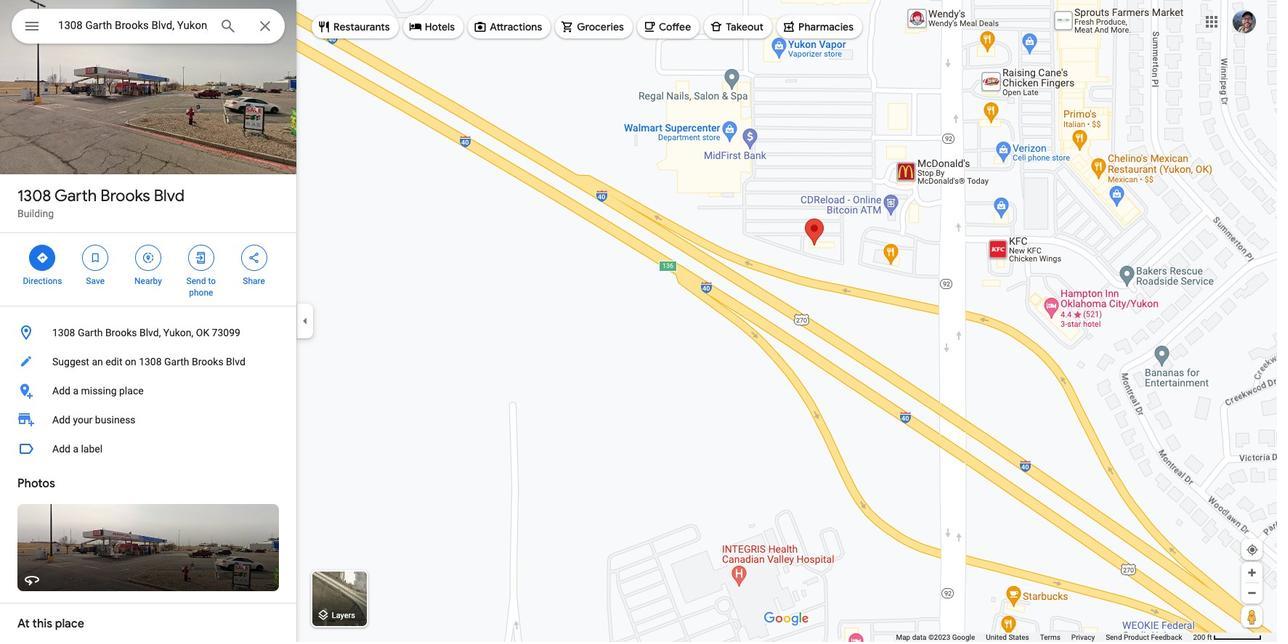 Task type: locate. For each thing, give the bounding box(es) containing it.
privacy button
[[1072, 633, 1095, 642]]

add inside button
[[52, 443, 70, 455]]

garth inside 1308 garth brooks blvd building
[[55, 186, 97, 206]]

brooks for blvd
[[101, 186, 150, 206]]

1 vertical spatial brooks
[[105, 327, 137, 339]]

1 vertical spatial 1308
[[52, 327, 75, 339]]

save
[[86, 276, 105, 286]]

restaurants button
[[312, 9, 399, 44]]

garth up an
[[78, 327, 103, 339]]

photos
[[17, 477, 55, 491]]

layers
[[332, 611, 355, 621]]

united
[[986, 634, 1007, 642]]

0 horizontal spatial blvd
[[154, 186, 185, 206]]

map data ©2023 google
[[896, 634, 975, 642]]


[[247, 250, 261, 266]]

show street view coverage image
[[1242, 606, 1263, 628]]

to
[[208, 276, 216, 286]]

0 vertical spatial blvd
[[154, 186, 185, 206]]

0 vertical spatial add
[[52, 385, 70, 397]]

1 add from the top
[[52, 385, 70, 397]]

2 vertical spatial garth
[[164, 356, 189, 368]]

0 horizontal spatial place
[[55, 617, 84, 631]]

brooks up ''
[[101, 186, 150, 206]]

1308 up building
[[17, 186, 51, 206]]

place down on
[[119, 385, 144, 397]]

groceries
[[577, 20, 624, 33]]

73099
[[212, 327, 240, 339]]

blvd inside 1308 garth brooks blvd building
[[154, 186, 185, 206]]

0 horizontal spatial send
[[186, 276, 206, 286]]

footer containing map data ©2023 google
[[896, 633, 1193, 642]]

0 vertical spatial 1308
[[17, 186, 51, 206]]

0 horizontal spatial 1308
[[17, 186, 51, 206]]

add your business
[[52, 414, 136, 426]]

1 vertical spatial add
[[52, 414, 70, 426]]

1308 up suggest
[[52, 327, 75, 339]]

garth down yukon,
[[164, 356, 189, 368]]

1 horizontal spatial blvd
[[226, 356, 245, 368]]

privacy
[[1072, 634, 1095, 642]]

a left label
[[73, 443, 78, 455]]

1308 right on
[[139, 356, 162, 368]]

send for send product feedback
[[1106, 634, 1122, 642]]

label
[[81, 443, 103, 455]]

1 horizontal spatial place
[[119, 385, 144, 397]]

0 vertical spatial brooks
[[101, 186, 150, 206]]

1308 for blvd,
[[52, 327, 75, 339]]

place right this
[[55, 617, 84, 631]]

brooks
[[101, 186, 150, 206], [105, 327, 137, 339], [192, 356, 224, 368]]

add a missing place button
[[0, 376, 296, 405]]

united states button
[[986, 633, 1029, 642]]

200
[[1193, 634, 1206, 642]]

2 vertical spatial add
[[52, 443, 70, 455]]

add left label
[[52, 443, 70, 455]]

0 vertical spatial send
[[186, 276, 206, 286]]

send inside the send to phone
[[186, 276, 206, 286]]

footer
[[896, 633, 1193, 642]]

share
[[243, 276, 265, 286]]

google maps element
[[0, 0, 1277, 642]]

1 vertical spatial garth
[[78, 327, 103, 339]]


[[195, 250, 208, 266]]

data
[[912, 634, 927, 642]]

send inside button
[[1106, 634, 1122, 642]]

blvd up ''
[[154, 186, 185, 206]]

at
[[17, 617, 30, 631]]

add a label button
[[0, 434, 296, 464]]

1308 inside 1308 garth brooks blvd building
[[17, 186, 51, 206]]

2 a from the top
[[73, 443, 78, 455]]

send up phone
[[186, 276, 206, 286]]

phone
[[189, 288, 213, 298]]

garth for blvd,
[[78, 327, 103, 339]]

this
[[32, 617, 52, 631]]

1 horizontal spatial 1308
[[52, 327, 75, 339]]

1308 garth brooks blvd, yukon, ok 73099 button
[[0, 318, 296, 347]]

send left product
[[1106, 634, 1122, 642]]

add down suggest
[[52, 385, 70, 397]]

garth up 
[[55, 186, 97, 206]]

a
[[73, 385, 78, 397], [73, 443, 78, 455]]

0 vertical spatial a
[[73, 385, 78, 397]]

add a missing place
[[52, 385, 144, 397]]

a left missing
[[73, 385, 78, 397]]

send for send to phone
[[186, 276, 206, 286]]

garth
[[55, 186, 97, 206], [78, 327, 103, 339], [164, 356, 189, 368]]

zoom in image
[[1247, 567, 1258, 578]]

a inside button
[[73, 443, 78, 455]]

add
[[52, 385, 70, 397], [52, 414, 70, 426], [52, 443, 70, 455]]

brooks inside 1308 garth brooks blvd building
[[101, 186, 150, 206]]

blvd
[[154, 186, 185, 206], [226, 356, 245, 368]]

add inside button
[[52, 385, 70, 397]]

united states
[[986, 634, 1029, 642]]

zoom out image
[[1247, 588, 1258, 599]]

takeout button
[[704, 9, 772, 44]]

feedback
[[1151, 634, 1182, 642]]

map
[[896, 634, 911, 642]]

1 vertical spatial blvd
[[226, 356, 245, 368]]

2 add from the top
[[52, 414, 70, 426]]

2 horizontal spatial 1308
[[139, 356, 162, 368]]


[[23, 16, 41, 36]]

1308 inside 1308 garth brooks blvd, yukon, ok 73099 button
[[52, 327, 75, 339]]

1 vertical spatial a
[[73, 443, 78, 455]]

1308 inside suggest an edit on 1308 garth brooks blvd button
[[139, 356, 162, 368]]

states
[[1009, 634, 1029, 642]]

missing
[[81, 385, 117, 397]]

add your business link
[[0, 405, 296, 434]]

1308
[[17, 186, 51, 206], [52, 327, 75, 339], [139, 356, 162, 368]]

a inside button
[[73, 385, 78, 397]]

1 horizontal spatial send
[[1106, 634, 1122, 642]]

1 a from the top
[[73, 385, 78, 397]]

3 add from the top
[[52, 443, 70, 455]]

yukon,
[[163, 327, 193, 339]]

place
[[119, 385, 144, 397], [55, 617, 84, 631]]

send
[[186, 276, 206, 286], [1106, 634, 1122, 642]]

2 vertical spatial 1308
[[139, 356, 162, 368]]

1 vertical spatial send
[[1106, 634, 1122, 642]]

blvd down 73099
[[226, 356, 245, 368]]

None field
[[58, 17, 208, 34]]

brooks down ok
[[192, 356, 224, 368]]

place inside button
[[119, 385, 144, 397]]

0 vertical spatial garth
[[55, 186, 97, 206]]

0 vertical spatial place
[[119, 385, 144, 397]]

business
[[95, 414, 136, 426]]

add for add a label
[[52, 443, 70, 455]]

brooks left blvd,
[[105, 327, 137, 339]]

add left your
[[52, 414, 70, 426]]

collapse side panel image
[[297, 313, 313, 329]]



Task type: vqa. For each thing, say whether or not it's contained in the screenshot.
FEEDBACK
yes



Task type: describe. For each thing, give the bounding box(es) containing it.
ok
[[196, 327, 209, 339]]

blvd inside button
[[226, 356, 245, 368]]

none field inside 1308 garth brooks blvd, yukon, ok 73099 field
[[58, 17, 208, 34]]

©2023
[[928, 634, 951, 642]]

groceries button
[[555, 9, 633, 44]]

suggest
[[52, 356, 89, 368]]

takeout
[[726, 20, 764, 33]]

building
[[17, 208, 54, 219]]

at this place
[[17, 617, 84, 631]]

edit
[[105, 356, 122, 368]]

200 ft
[[1193, 634, 1212, 642]]

add for add a missing place
[[52, 385, 70, 397]]

terms button
[[1040, 633, 1061, 642]]

pharmacies button
[[777, 9, 862, 44]]

google
[[952, 634, 975, 642]]

200 ft button
[[1193, 634, 1262, 642]]

 button
[[12, 9, 52, 46]]

1308 Garth Brooks Blvd, Yukon, OK 73099 field
[[12, 9, 285, 44]]


[[89, 250, 102, 266]]

1308 garth brooks blvd building
[[17, 186, 185, 219]]

coffee
[[659, 20, 691, 33]]

attractions button
[[468, 9, 551, 44]]

1308 garth brooks blvd main content
[[0, 0, 296, 642]]

on
[[125, 356, 136, 368]]

 search field
[[12, 9, 285, 46]]

send product feedback button
[[1106, 633, 1182, 642]]

attractions
[[490, 20, 542, 33]]

ft
[[1207, 634, 1212, 642]]

restaurants
[[333, 20, 390, 33]]

your
[[73, 414, 93, 426]]

1308 garth brooks blvd, yukon, ok 73099
[[52, 327, 240, 339]]

1308 for blvd
[[17, 186, 51, 206]]

add a label
[[52, 443, 103, 455]]

hotels
[[425, 20, 455, 33]]


[[142, 250, 155, 266]]

terms
[[1040, 634, 1061, 642]]

product
[[1124, 634, 1149, 642]]

suggest an edit on 1308 garth brooks blvd
[[52, 356, 245, 368]]

add for add your business
[[52, 414, 70, 426]]

a for missing
[[73, 385, 78, 397]]

show your location image
[[1246, 543, 1259, 557]]

1 vertical spatial place
[[55, 617, 84, 631]]

coffee button
[[637, 9, 700, 44]]

google account: cj baylor  
(christian.baylor@adept.ai) image
[[1233, 10, 1256, 33]]

footer inside google maps element
[[896, 633, 1193, 642]]

garth for blvd
[[55, 186, 97, 206]]

nearby
[[134, 276, 162, 286]]

directions
[[23, 276, 62, 286]]

actions for 1308 garth brooks blvd region
[[0, 233, 296, 306]]

pharmacies
[[799, 20, 854, 33]]

suggest an edit on 1308 garth brooks blvd button
[[0, 347, 296, 376]]

hotels button
[[403, 9, 464, 44]]


[[36, 250, 49, 266]]

a for label
[[73, 443, 78, 455]]

send to phone
[[186, 276, 216, 298]]

send product feedback
[[1106, 634, 1182, 642]]

brooks for blvd,
[[105, 327, 137, 339]]

blvd,
[[139, 327, 161, 339]]

2 vertical spatial brooks
[[192, 356, 224, 368]]

an
[[92, 356, 103, 368]]



